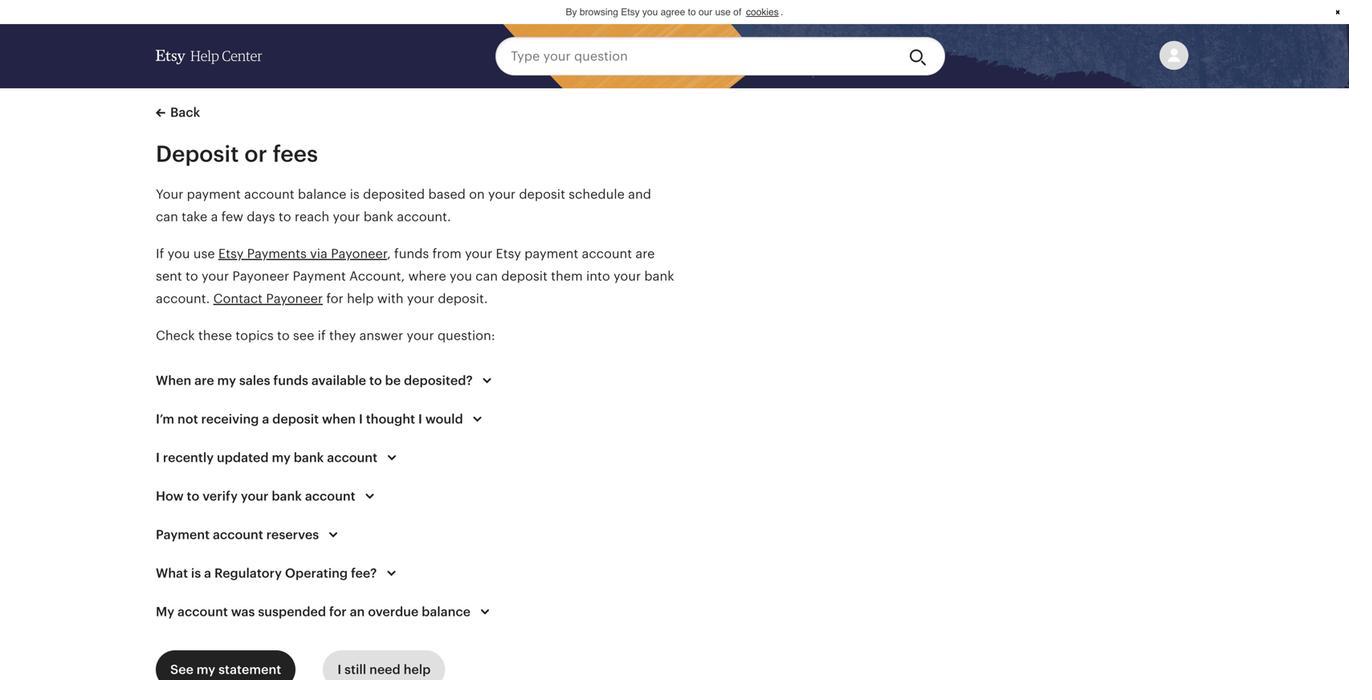 Task type: describe. For each thing, give the bounding box(es) containing it.
funds inside "when are my sales funds available to be deposited?" dropdown button
[[273, 374, 308, 388]]

via
[[310, 247, 328, 261]]

is inside dropdown button
[[191, 566, 201, 581]]

overdue
[[368, 605, 419, 619]]

bank inside , funds from your etsy payment account are sent to your payoneer payment account, where you can deposit them into your bank account.
[[645, 269, 674, 284]]

2 vertical spatial payoneer
[[266, 292, 323, 306]]

payment inside your payment account balance is deposited based on your deposit schedule and can take a few days to reach your bank account.
[[187, 187, 241, 202]]

receiving
[[201, 412, 259, 427]]

your
[[156, 187, 183, 202]]

if you use etsy payments via payoneer
[[156, 247, 387, 261]]

etsy inside cookie consent dialog
[[621, 6, 640, 18]]

payment account reserves button
[[141, 516, 358, 554]]

cookies
[[746, 6, 779, 18]]

would
[[425, 412, 463, 427]]

your right answer
[[407, 329, 434, 343]]

check
[[156, 329, 195, 343]]

on
[[469, 187, 485, 202]]

a inside your payment account balance is deposited based on your deposit schedule and can take a few days to reach your bank account.
[[211, 210, 218, 224]]

your up contact
[[202, 269, 229, 284]]

are inside dropdown button
[[194, 374, 214, 388]]

suspended
[[258, 605, 326, 619]]

to inside cookie consent dialog
[[688, 6, 696, 18]]

balance inside dropdown button
[[422, 605, 471, 619]]

where
[[408, 269, 446, 284]]

recently
[[163, 451, 214, 465]]

to inside 'how to verify your bank account' dropdown button
[[187, 489, 200, 504]]

what
[[156, 566, 188, 581]]

was
[[231, 605, 255, 619]]

help for need
[[404, 663, 431, 677]]

i'm not receiving a deposit when i thought i would
[[156, 412, 463, 427]]

i'm not receiving a deposit when i thought i would button
[[141, 400, 502, 439]]

when
[[322, 412, 356, 427]]

when are my sales funds available to be deposited? button
[[141, 361, 511, 400]]

browsing
[[580, 6, 618, 18]]

when
[[156, 374, 191, 388]]

contact payoneer link
[[213, 292, 323, 306]]

fees
[[273, 141, 318, 167]]

,
[[387, 247, 391, 261]]

account inside your payment account balance is deposited based on your deposit schedule and can take a few days to reach your bank account.
[[244, 187, 295, 202]]

account up reserves
[[305, 489, 356, 504]]

if
[[156, 247, 164, 261]]

deposit inside , funds from your etsy payment account are sent to your payoneer payment account, where you can deposit them into your bank account.
[[501, 269, 548, 284]]

i recently updated my bank account button
[[141, 439, 416, 477]]

they
[[329, 329, 356, 343]]

is inside your payment account balance is deposited based on your deposit schedule and can take a few days to reach your bank account.
[[350, 187, 360, 202]]

help
[[190, 48, 219, 64]]

or
[[244, 141, 267, 167]]

with
[[377, 292, 404, 306]]

to inside , funds from your etsy payment account are sent to your payoneer payment account, where you can deposit them into your bank account.
[[186, 269, 198, 284]]

see my statement
[[170, 663, 281, 677]]

i left recently
[[156, 451, 160, 465]]

balance inside your payment account balance is deposited based on your deposit schedule and can take a few days to reach your bank account.
[[298, 187, 347, 202]]

be
[[385, 374, 401, 388]]

when are my sales funds available to be deposited?
[[156, 374, 473, 388]]

etsy inside , funds from your etsy payment account are sent to your payoneer payment account, where you can deposit them into your bank account.
[[496, 247, 521, 261]]

statement
[[219, 663, 281, 677]]

use inside cookie consent dialog
[[715, 6, 731, 18]]

answer
[[359, 329, 403, 343]]

schedule
[[569, 187, 625, 202]]

etsy image
[[156, 50, 186, 64]]

contact
[[213, 292, 263, 306]]

account right my
[[178, 605, 228, 619]]

.
[[781, 6, 784, 18]]

need
[[370, 663, 401, 677]]

deposit
[[156, 141, 239, 167]]

deposited
[[363, 187, 425, 202]]

question:
[[438, 329, 495, 343]]

how
[[156, 489, 184, 504]]

thought
[[366, 412, 415, 427]]

my
[[156, 605, 174, 619]]

to inside your payment account balance is deposited based on your deposit schedule and can take a few days to reach your bank account.
[[279, 210, 291, 224]]

deposit inside dropdown button
[[272, 412, 319, 427]]

few
[[221, 210, 243, 224]]

topics
[[236, 329, 274, 343]]

payment account reserves
[[156, 528, 319, 542]]

contact payoneer for help with your deposit.
[[213, 292, 488, 306]]

from
[[432, 247, 462, 261]]

what is a regulatory operating fee? button
[[141, 554, 415, 593]]

these
[[198, 329, 232, 343]]

operating
[[285, 566, 348, 581]]

deposit or fees
[[156, 141, 318, 167]]

them
[[551, 269, 583, 284]]

to left see at left
[[277, 329, 290, 343]]

payoneer inside , funds from your etsy payment account are sent to your payoneer payment account, where you can deposit them into your bank account.
[[232, 269, 289, 284]]

, funds from your etsy payment account are sent to your payoneer payment account, where you can deposit them into your bank account.
[[156, 247, 674, 306]]

back link
[[156, 103, 200, 122]]

reserves
[[266, 528, 319, 542]]

account. inside , funds from your etsy payment account are sent to your payoneer payment account, where you can deposit them into your bank account.
[[156, 292, 210, 306]]

can inside your payment account balance is deposited based on your deposit schedule and can take a few days to reach your bank account.
[[156, 210, 178, 224]]

cookies link
[[744, 4, 781, 20]]

account,
[[349, 269, 405, 284]]

account up regulatory
[[213, 528, 263, 542]]

i recently updated my bank account
[[156, 451, 378, 465]]

by browsing etsy you agree to our use of cookies .
[[566, 6, 784, 18]]



Task type: locate. For each thing, give the bounding box(es) containing it.
for
[[326, 292, 344, 306], [329, 605, 347, 619]]

how to verify your bank account button
[[141, 477, 394, 516]]

for up they
[[326, 292, 344, 306]]

1 horizontal spatial account.
[[397, 210, 451, 224]]

into
[[586, 269, 610, 284]]

you
[[643, 6, 658, 18], [168, 247, 190, 261], [450, 269, 472, 284]]

0 vertical spatial for
[[326, 292, 344, 306]]

my account was suspended for an overdue balance button
[[141, 593, 509, 631]]

use down take
[[193, 247, 215, 261]]

1 vertical spatial payment
[[525, 247, 579, 261]]

1 horizontal spatial funds
[[394, 247, 429, 261]]

an
[[350, 605, 365, 619]]

etsy right from
[[496, 247, 521, 261]]

payment inside dropdown button
[[156, 528, 210, 542]]

0 vertical spatial a
[[211, 210, 218, 224]]

you inside , funds from your etsy payment account are sent to your payoneer payment account, where you can deposit them into your bank account.
[[450, 269, 472, 284]]

a right receiving
[[262, 412, 269, 427]]

my
[[217, 374, 236, 388], [272, 451, 291, 465], [197, 663, 215, 677]]

2 vertical spatial a
[[204, 566, 211, 581]]

1 vertical spatial deposit
[[501, 269, 548, 284]]

0 horizontal spatial funds
[[273, 374, 308, 388]]

a left few
[[211, 210, 218, 224]]

can down your
[[156, 210, 178, 224]]

based
[[428, 187, 466, 202]]

see my statement link
[[156, 651, 296, 680]]

1 vertical spatial payment
[[156, 528, 210, 542]]

to left be
[[369, 374, 382, 388]]

center
[[222, 48, 262, 64]]

account. inside your payment account balance is deposited based on your deposit schedule and can take a few days to reach your bank account.
[[397, 210, 451, 224]]

take
[[182, 210, 208, 224]]

account up days
[[244, 187, 295, 202]]

payment inside , funds from your etsy payment account are sent to your payoneer payment account, where you can deposit them into your bank account.
[[293, 269, 346, 284]]

2 vertical spatial deposit
[[272, 412, 319, 427]]

help right need
[[404, 663, 431, 677]]

funds
[[394, 247, 429, 261], [273, 374, 308, 388]]

1 vertical spatial a
[[262, 412, 269, 427]]

what is a regulatory operating fee?
[[156, 566, 377, 581]]

1 vertical spatial use
[[193, 247, 215, 261]]

1 horizontal spatial payment
[[293, 269, 346, 284]]

1 vertical spatial help
[[404, 663, 431, 677]]

of
[[734, 6, 742, 18]]

see
[[170, 663, 194, 677]]

payment up few
[[187, 187, 241, 202]]

is
[[350, 187, 360, 202], [191, 566, 201, 581]]

2 horizontal spatial my
[[272, 451, 291, 465]]

your down where
[[407, 292, 435, 306]]

regulatory
[[214, 566, 282, 581]]

account down when
[[327, 451, 378, 465]]

your right verify
[[241, 489, 269, 504]]

to right sent
[[186, 269, 198, 284]]

0 horizontal spatial you
[[168, 247, 190, 261]]

bank inside your payment account balance is deposited based on your deposit schedule and can take a few days to reach your bank account.
[[364, 210, 394, 224]]

deposit
[[519, 187, 565, 202], [501, 269, 548, 284], [272, 412, 319, 427]]

for inside dropdown button
[[329, 605, 347, 619]]

bank down i'm not receiving a deposit when i thought i would
[[294, 451, 324, 465]]

verify
[[203, 489, 238, 504]]

0 horizontal spatial my
[[197, 663, 215, 677]]

0 vertical spatial account.
[[397, 210, 451, 224]]

2 vertical spatial you
[[450, 269, 472, 284]]

0 horizontal spatial etsy
[[218, 247, 244, 261]]

0 horizontal spatial help
[[347, 292, 374, 306]]

1 horizontal spatial payment
[[525, 247, 579, 261]]

bank
[[364, 210, 394, 224], [645, 269, 674, 284], [294, 451, 324, 465], [272, 489, 302, 504]]

bank inside 'how to verify your bank account' dropdown button
[[272, 489, 302, 504]]

account.
[[397, 210, 451, 224], [156, 292, 210, 306]]

a right what
[[204, 566, 211, 581]]

payments
[[247, 247, 307, 261]]

i'm
[[156, 412, 174, 427]]

1 horizontal spatial balance
[[422, 605, 471, 619]]

sent
[[156, 269, 182, 284]]

0 horizontal spatial account.
[[156, 292, 210, 306]]

i still need help
[[338, 663, 431, 677]]

to left our
[[688, 6, 696, 18]]

payment up what
[[156, 528, 210, 542]]

deposit up i recently updated my bank account dropdown button
[[272, 412, 319, 427]]

etsy down few
[[218, 247, 244, 261]]

2 horizontal spatial you
[[643, 6, 658, 18]]

is left deposited
[[350, 187, 360, 202]]

can up deposit.
[[476, 269, 498, 284]]

deposit.
[[438, 292, 488, 306]]

my right updated
[[272, 451, 291, 465]]

your
[[488, 187, 516, 202], [333, 210, 360, 224], [465, 247, 493, 261], [202, 269, 229, 284], [614, 269, 641, 284], [407, 292, 435, 306], [407, 329, 434, 343], [241, 489, 269, 504]]

back
[[170, 105, 200, 120]]

reach
[[295, 210, 329, 224]]

your right the reach at left
[[333, 210, 360, 224]]

is right what
[[191, 566, 201, 581]]

are down and
[[636, 247, 655, 261]]

and
[[628, 187, 651, 202]]

funds right ,
[[394, 247, 429, 261]]

1 vertical spatial my
[[272, 451, 291, 465]]

0 vertical spatial funds
[[394, 247, 429, 261]]

0 vertical spatial my
[[217, 374, 236, 388]]

1 vertical spatial are
[[194, 374, 214, 388]]

help down account,
[[347, 292, 374, 306]]

0 vertical spatial can
[[156, 210, 178, 224]]

0 vertical spatial is
[[350, 187, 360, 202]]

0 vertical spatial deposit
[[519, 187, 565, 202]]

payoneer up account,
[[331, 247, 387, 261]]

account up into
[[582, 247, 632, 261]]

0 vertical spatial payment
[[187, 187, 241, 202]]

etsy right browsing on the left of the page
[[621, 6, 640, 18]]

1 vertical spatial account.
[[156, 292, 210, 306]]

a
[[211, 210, 218, 224], [262, 412, 269, 427], [204, 566, 211, 581]]

are inside , funds from your etsy payment account are sent to your payoneer payment account, where you can deposit them into your bank account.
[[636, 247, 655, 261]]

check these topics to see if they answer your question:
[[156, 329, 495, 343]]

balance right overdue
[[422, 605, 471, 619]]

1 horizontal spatial etsy
[[496, 247, 521, 261]]

bank down deposited
[[364, 210, 394, 224]]

to
[[688, 6, 696, 18], [279, 210, 291, 224], [186, 269, 198, 284], [277, 329, 290, 343], [369, 374, 382, 388], [187, 489, 200, 504]]

fee?
[[351, 566, 377, 581]]

cookie consent dialog
[[0, 0, 1349, 24]]

i left still
[[338, 663, 342, 677]]

deposited?
[[404, 374, 473, 388]]

available
[[312, 374, 366, 388]]

i right when
[[359, 412, 363, 427]]

payment
[[293, 269, 346, 284], [156, 528, 210, 542]]

1 vertical spatial for
[[329, 605, 347, 619]]

sales
[[239, 374, 270, 388]]

my account was suspended for an overdue balance
[[156, 605, 471, 619]]

1 vertical spatial is
[[191, 566, 201, 581]]

help for for
[[347, 292, 374, 306]]

payoneer up see at left
[[266, 292, 323, 306]]

1 vertical spatial you
[[168, 247, 190, 261]]

0 horizontal spatial payment
[[187, 187, 241, 202]]

use left of at the top of the page
[[715, 6, 731, 18]]

1 vertical spatial can
[[476, 269, 498, 284]]

deposit left "them"
[[501, 269, 548, 284]]

your payment account balance is deposited based on your deposit schedule and can take a few days to reach your bank account.
[[156, 187, 651, 224]]

0 horizontal spatial use
[[193, 247, 215, 261]]

my left "sales"
[[217, 374, 236, 388]]

funds inside , funds from your etsy payment account are sent to your payoneer payment account, where you can deposit them into your bank account.
[[394, 247, 429, 261]]

your right into
[[614, 269, 641, 284]]

use
[[715, 6, 731, 18], [193, 247, 215, 261]]

still
[[345, 663, 366, 677]]

0 horizontal spatial are
[[194, 374, 214, 388]]

how to verify your bank account
[[156, 489, 356, 504]]

our
[[699, 6, 713, 18]]

by
[[566, 6, 577, 18]]

1 horizontal spatial is
[[350, 187, 360, 202]]

deposit inside your payment account balance is deposited based on your deposit schedule and can take a few days to reach your bank account.
[[519, 187, 565, 202]]

1 horizontal spatial help
[[404, 663, 431, 677]]

days
[[247, 210, 275, 224]]

funds right "sales"
[[273, 374, 308, 388]]

0 vertical spatial help
[[347, 292, 374, 306]]

0 vertical spatial use
[[715, 6, 731, 18]]

to inside "when are my sales funds available to be deposited?" dropdown button
[[369, 374, 382, 388]]

payoneer up contact payoneer link
[[232, 269, 289, 284]]

2 vertical spatial my
[[197, 663, 215, 677]]

None search field
[[496, 37, 945, 76]]

you inside cookie consent dialog
[[643, 6, 658, 18]]

0 horizontal spatial balance
[[298, 187, 347, 202]]

payment up "them"
[[525, 247, 579, 261]]

agree
[[661, 6, 685, 18]]

can
[[156, 210, 178, 224], [476, 269, 498, 284]]

you up deposit.
[[450, 269, 472, 284]]

account. down based
[[397, 210, 451, 224]]

to right days
[[279, 210, 291, 224]]

updated
[[217, 451, 269, 465]]

bank right into
[[645, 269, 674, 284]]

Type your question search field
[[496, 37, 896, 76]]

my inside dropdown button
[[217, 374, 236, 388]]

0 vertical spatial payment
[[293, 269, 346, 284]]

2 horizontal spatial etsy
[[621, 6, 640, 18]]

balance
[[298, 187, 347, 202], [422, 605, 471, 619]]

bank up reserves
[[272, 489, 302, 504]]

if
[[318, 329, 326, 343]]

i still need help link
[[323, 651, 445, 680]]

0 horizontal spatial payment
[[156, 528, 210, 542]]

1 horizontal spatial are
[[636, 247, 655, 261]]

0 vertical spatial are
[[636, 247, 655, 261]]

you left agree
[[643, 6, 658, 18]]

1 horizontal spatial can
[[476, 269, 498, 284]]

0 vertical spatial balance
[[298, 187, 347, 202]]

help center
[[190, 48, 262, 64]]

1 horizontal spatial you
[[450, 269, 472, 284]]

my inside dropdown button
[[272, 451, 291, 465]]

are
[[636, 247, 655, 261], [194, 374, 214, 388]]

bank inside i recently updated my bank account dropdown button
[[294, 451, 324, 465]]

my right see at the left bottom
[[197, 663, 215, 677]]

1 vertical spatial funds
[[273, 374, 308, 388]]

your right from
[[465, 247, 493, 261]]

help center link
[[156, 34, 262, 79]]

account. down sent
[[156, 292, 210, 306]]

for left an in the bottom left of the page
[[329, 605, 347, 619]]

1 vertical spatial balance
[[422, 605, 471, 619]]

can inside , funds from your etsy payment account are sent to your payoneer payment account, where you can deposit them into your bank account.
[[476, 269, 498, 284]]

not
[[178, 412, 198, 427]]

1 horizontal spatial my
[[217, 374, 236, 388]]

1 horizontal spatial use
[[715, 6, 731, 18]]

account
[[244, 187, 295, 202], [582, 247, 632, 261], [327, 451, 378, 465], [305, 489, 356, 504], [213, 528, 263, 542], [178, 605, 228, 619]]

1 vertical spatial payoneer
[[232, 269, 289, 284]]

etsy payments via payoneer link
[[218, 247, 387, 261]]

0 horizontal spatial can
[[156, 210, 178, 224]]

deposit left schedule at the left top of page
[[519, 187, 565, 202]]

payment down the via
[[293, 269, 346, 284]]

your inside 'how to verify your bank account' dropdown button
[[241, 489, 269, 504]]

payment inside , funds from your etsy payment account are sent to your payoneer payment account, where you can deposit them into your bank account.
[[525, 247, 579, 261]]

account inside , funds from your etsy payment account are sent to your payoneer payment account, where you can deposit them into your bank account.
[[582, 247, 632, 261]]

to right 'how'
[[187, 489, 200, 504]]

you right if at the left top of the page
[[168, 247, 190, 261]]

etsy
[[621, 6, 640, 18], [218, 247, 244, 261], [496, 247, 521, 261]]

are right when
[[194, 374, 214, 388]]

your right 'on' at the left top of the page
[[488, 187, 516, 202]]

0 horizontal spatial is
[[191, 566, 201, 581]]

0 vertical spatial you
[[643, 6, 658, 18]]

0 vertical spatial payoneer
[[331, 247, 387, 261]]

balance up the reach at left
[[298, 187, 347, 202]]

see
[[293, 329, 314, 343]]

i left would
[[418, 412, 422, 427]]



Task type: vqa. For each thing, say whether or not it's contained in the screenshot.
the bottom ACCOUNT.
yes



